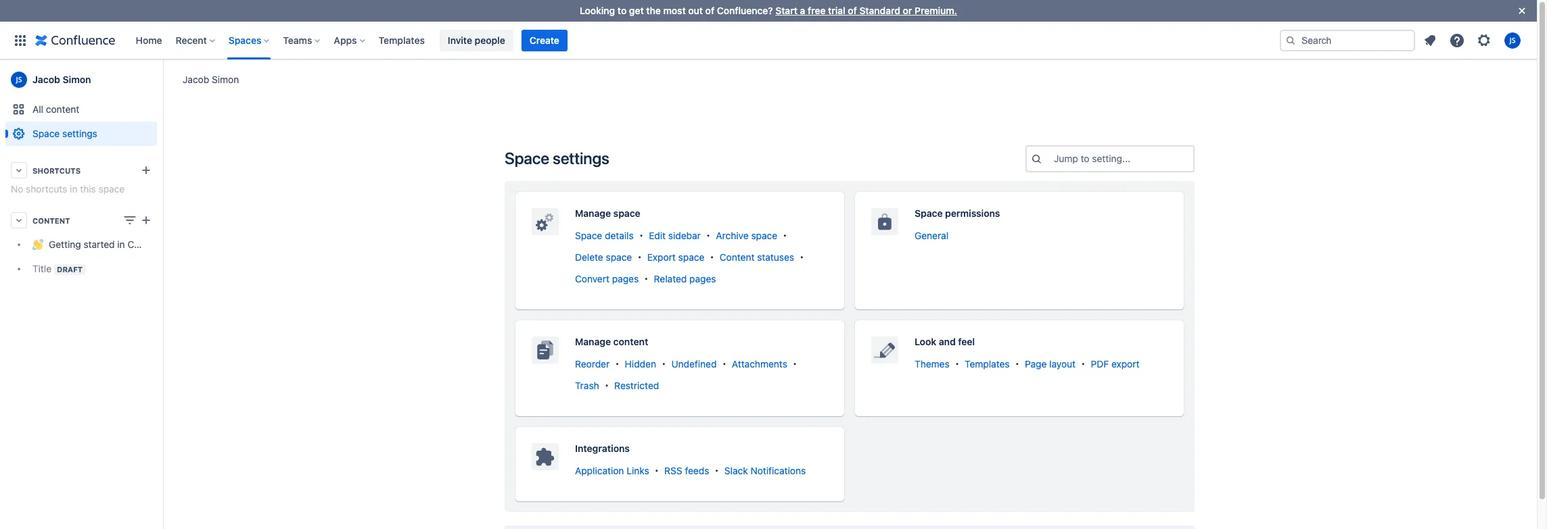 Task type: describe. For each thing, give the bounding box(es) containing it.
all content
[[32, 104, 79, 115]]

convert pages link
[[575, 274, 639, 285]]

recent button
[[172, 29, 220, 51]]

content for manage content
[[613, 336, 648, 348]]

reorder
[[575, 359, 610, 370]]

spaces button
[[224, 29, 275, 51]]

a
[[800, 5, 805, 16]]

links
[[627, 466, 649, 477]]

manage for manage space
[[575, 208, 611, 219]]

1 vertical spatial templates link
[[965, 359, 1010, 370]]

create link
[[521, 29, 567, 51]]

general
[[915, 230, 949, 242]]

search image
[[1285, 35, 1296, 46]]

content for content
[[32, 216, 70, 225]]

trash
[[575, 380, 599, 392]]

attachments
[[732, 359, 787, 370]]

appswitcher icon image
[[12, 32, 28, 48]]

out
[[688, 5, 703, 16]]

change view image
[[122, 212, 138, 229]]

jacob inside space element
[[32, 74, 60, 85]]

help icon image
[[1449, 32, 1465, 48]]

simon inside space element
[[63, 74, 91, 85]]

to for get
[[618, 5, 627, 16]]

confluence?
[[717, 5, 773, 16]]

content statuses
[[720, 252, 794, 263]]

spaces
[[229, 34, 261, 46]]

invite
[[448, 34, 472, 46]]

trial
[[828, 5, 845, 16]]

content statuses link
[[720, 252, 794, 263]]

restricted link
[[614, 380, 659, 392]]

delete
[[575, 252, 603, 263]]

looking to get the most out of confluence? start a free trial of standard or premium.
[[580, 5, 957, 16]]

standard
[[859, 5, 900, 16]]

manage content
[[575, 336, 648, 348]]

export
[[1111, 359, 1140, 370]]

space permissions
[[915, 208, 1000, 219]]

manage for manage content
[[575, 336, 611, 348]]

title
[[32, 263, 51, 275]]

jump
[[1054, 153, 1078, 164]]

1 of from the left
[[705, 5, 714, 16]]

attachments link
[[732, 359, 787, 370]]

space for archive space
[[751, 230, 777, 242]]

hidden
[[625, 359, 656, 370]]

all content link
[[5, 97, 157, 122]]

details
[[605, 230, 634, 242]]

export space link
[[647, 252, 704, 263]]

reorder link
[[575, 359, 610, 370]]

statuses
[[757, 252, 794, 263]]

premium.
[[915, 5, 957, 16]]

and
[[939, 336, 956, 348]]

content for content statuses
[[720, 252, 755, 263]]

confluence
[[128, 239, 177, 251]]

edit
[[649, 230, 666, 242]]

jump to setting...
[[1054, 153, 1130, 164]]

integrations
[[575, 443, 630, 455]]

restricted
[[614, 380, 659, 392]]

global element
[[8, 21, 1280, 59]]

delete space
[[575, 252, 632, 263]]

general link
[[915, 230, 949, 242]]

space for delete space
[[606, 252, 632, 263]]

feeds
[[685, 466, 709, 477]]

1 horizontal spatial jacob simon
[[183, 73, 239, 85]]

recent
[[176, 34, 207, 46]]

archive space
[[716, 230, 777, 242]]

this
[[80, 183, 96, 195]]

title draft
[[32, 263, 83, 275]]

related pages link
[[654, 274, 716, 285]]

notifications
[[751, 466, 806, 477]]

getting started in confluence link
[[5, 233, 177, 257]]

or
[[903, 5, 912, 16]]

collapse sidebar image
[[147, 66, 177, 93]]

shortcuts
[[26, 183, 67, 195]]

space for manage space
[[613, 208, 640, 219]]

apps button
[[330, 29, 370, 51]]

application
[[575, 466, 624, 477]]

pdf export
[[1091, 359, 1140, 370]]

get
[[629, 5, 644, 16]]

1 horizontal spatial jacob simon link
[[183, 73, 239, 86]]

slack notifications link
[[724, 466, 806, 477]]

start a free trial of standard or premium. link
[[775, 5, 957, 16]]

page layout
[[1025, 359, 1076, 370]]

invite people
[[448, 34, 505, 46]]

permissions
[[945, 208, 1000, 219]]

in for shortcuts
[[70, 183, 77, 195]]

create a page image
[[138, 212, 154, 229]]

teams
[[283, 34, 312, 46]]

tree inside space element
[[5, 233, 177, 281]]

space for export space
[[678, 252, 704, 263]]

page layout link
[[1025, 359, 1076, 370]]

add shortcut image
[[138, 162, 154, 179]]

Search settings text field
[[1054, 152, 1057, 166]]

pages for convert pages
[[612, 274, 639, 285]]

people
[[475, 34, 505, 46]]

content button
[[5, 208, 157, 233]]

pdf
[[1091, 359, 1109, 370]]



Task type: locate. For each thing, give the bounding box(es) containing it.
hidden link
[[625, 359, 656, 370]]

all
[[32, 104, 43, 115]]

pages right related
[[689, 274, 716, 285]]

0 horizontal spatial in
[[70, 183, 77, 195]]

1 vertical spatial settings
[[553, 149, 609, 168]]

manage up space details
[[575, 208, 611, 219]]

templates link right the apps "popup button"
[[374, 29, 429, 51]]

of right out
[[705, 5, 714, 16]]

0 horizontal spatial templates link
[[374, 29, 429, 51]]

0 horizontal spatial of
[[705, 5, 714, 16]]

space settings
[[32, 128, 97, 139], [505, 149, 609, 168]]

1 horizontal spatial templates link
[[965, 359, 1010, 370]]

banner containing home
[[0, 21, 1537, 60]]

jacob simon link down recent dropdown button
[[183, 73, 239, 86]]

1 horizontal spatial in
[[117, 239, 125, 251]]

content up getting
[[32, 216, 70, 225]]

manage up the reorder link
[[575, 336, 611, 348]]

jacob right collapse sidebar image
[[183, 73, 209, 85]]

0 horizontal spatial settings
[[62, 128, 97, 139]]

1 horizontal spatial of
[[848, 5, 857, 16]]

simon down spaces
[[212, 73, 239, 85]]

space up details
[[613, 208, 640, 219]]

pdf export link
[[1091, 359, 1140, 370]]

jacob simon link
[[5, 66, 157, 93], [183, 73, 239, 86]]

1 horizontal spatial templates
[[965, 359, 1010, 370]]

banner
[[0, 21, 1537, 60]]

1 vertical spatial in
[[117, 239, 125, 251]]

content right all
[[46, 104, 79, 115]]

sidebar
[[668, 230, 701, 242]]

in left this
[[70, 183, 77, 195]]

no shortcuts in this space
[[11, 183, 125, 195]]

1 vertical spatial content
[[613, 336, 648, 348]]

shortcuts
[[32, 166, 81, 175]]

delete space link
[[575, 252, 632, 263]]

undefined
[[671, 359, 717, 370]]

feel
[[958, 336, 975, 348]]

home
[[136, 34, 162, 46]]

templates for the templates link within global element
[[379, 34, 425, 46]]

convert
[[575, 274, 610, 285]]

confluence image
[[35, 32, 115, 48], [35, 32, 115, 48]]

to right jump on the right
[[1081, 153, 1090, 164]]

0 vertical spatial settings
[[62, 128, 97, 139]]

0 horizontal spatial jacob simon link
[[5, 66, 157, 93]]

slack notifications
[[724, 466, 806, 477]]

1 vertical spatial space settings
[[505, 149, 609, 168]]

to for setting...
[[1081, 153, 1090, 164]]

Search field
[[1280, 29, 1415, 51]]

templates for the bottom the templates link
[[965, 359, 1010, 370]]

themes
[[915, 359, 950, 370]]

themes link
[[915, 359, 950, 370]]

notification icon image
[[1422, 32, 1438, 48]]

layout
[[1049, 359, 1076, 370]]

jacob up all
[[32, 74, 60, 85]]

space details link
[[575, 230, 634, 242]]

0 horizontal spatial templates
[[379, 34, 425, 46]]

close image
[[1514, 3, 1530, 19]]

application links
[[575, 466, 649, 477]]

2 manage from the top
[[575, 336, 611, 348]]

rss
[[664, 466, 682, 477]]

page
[[1025, 359, 1047, 370]]

the
[[646, 5, 661, 16]]

space settings link
[[5, 122, 157, 146]]

0 horizontal spatial jacob simon
[[32, 74, 91, 85]]

2 of from the left
[[848, 5, 857, 16]]

setting...
[[1092, 153, 1130, 164]]

0 vertical spatial templates
[[379, 34, 425, 46]]

jacob simon up all content
[[32, 74, 91, 85]]

templates link inside global element
[[374, 29, 429, 51]]

in inside tree
[[117, 239, 125, 251]]

0 vertical spatial space settings
[[32, 128, 97, 139]]

look
[[915, 336, 936, 348]]

pages for related pages
[[689, 274, 716, 285]]

space down details
[[606, 252, 632, 263]]

content for all content
[[46, 104, 79, 115]]

jacob
[[183, 73, 209, 85], [32, 74, 60, 85]]

jacob simon link up all content "link"
[[5, 66, 157, 93]]

content down archive
[[720, 252, 755, 263]]

0 vertical spatial in
[[70, 183, 77, 195]]

manage space
[[575, 208, 640, 219]]

content up hidden link
[[613, 336, 648, 348]]

pages down delete space link
[[612, 274, 639, 285]]

slack
[[724, 466, 748, 477]]

0 horizontal spatial jacob
[[32, 74, 60, 85]]

0 horizontal spatial content
[[32, 216, 70, 225]]

0 horizontal spatial simon
[[63, 74, 91, 85]]

0 horizontal spatial space settings
[[32, 128, 97, 139]]

content inside dropdown button
[[32, 216, 70, 225]]

1 horizontal spatial space settings
[[505, 149, 609, 168]]

0 vertical spatial manage
[[575, 208, 611, 219]]

tree
[[5, 233, 177, 281]]

space settings inside space element
[[32, 128, 97, 139]]

templates down the 'feel'
[[965, 359, 1010, 370]]

edit sidebar
[[649, 230, 701, 242]]

getting
[[49, 239, 81, 251]]

simon up all content "link"
[[63, 74, 91, 85]]

teams button
[[279, 29, 326, 51]]

space details
[[575, 230, 634, 242]]

1 horizontal spatial jacob
[[183, 73, 209, 85]]

getting started in confluence
[[49, 239, 177, 251]]

to left the get
[[618, 5, 627, 16]]

2 pages from the left
[[689, 274, 716, 285]]

settings up "manage space"
[[553, 149, 609, 168]]

1 vertical spatial manage
[[575, 336, 611, 348]]

0 vertical spatial templates link
[[374, 29, 429, 51]]

in right started
[[117, 239, 125, 251]]

your profile and preferences image
[[1504, 32, 1521, 48]]

of right the trial
[[848, 5, 857, 16]]

shortcuts button
[[5, 158, 157, 183]]

1 horizontal spatial settings
[[553, 149, 609, 168]]

space up 'related pages'
[[678, 252, 704, 263]]

1 pages from the left
[[612, 274, 639, 285]]

undefined link
[[671, 359, 717, 370]]

edit sidebar link
[[649, 230, 701, 242]]

tree containing getting started in confluence
[[5, 233, 177, 281]]

rss feeds
[[664, 466, 709, 477]]

1 vertical spatial to
[[1081, 153, 1090, 164]]

archive space link
[[716, 230, 777, 242]]

jacob simon down recent dropdown button
[[183, 73, 239, 85]]

space right this
[[98, 183, 125, 195]]

space
[[98, 183, 125, 195], [613, 208, 640, 219], [751, 230, 777, 242], [606, 252, 632, 263], [678, 252, 704, 263]]

1 vertical spatial templates
[[965, 359, 1010, 370]]

look and feel
[[915, 336, 975, 348]]

1 horizontal spatial pages
[[689, 274, 716, 285]]

templates link down the 'feel'
[[965, 359, 1010, 370]]

archive
[[716, 230, 749, 242]]

rss feeds link
[[664, 466, 709, 477]]

1 horizontal spatial content
[[613, 336, 648, 348]]

invite people button
[[440, 29, 513, 51]]

1 manage from the top
[[575, 208, 611, 219]]

content inside "link"
[[46, 104, 79, 115]]

templates link
[[374, 29, 429, 51], [965, 359, 1010, 370]]

export space
[[647, 252, 704, 263]]

jacob simon inside space element
[[32, 74, 91, 85]]

start
[[775, 5, 798, 16]]

templates right the apps "popup button"
[[379, 34, 425, 46]]

related
[[654, 274, 687, 285]]

templates
[[379, 34, 425, 46], [965, 359, 1010, 370]]

0 vertical spatial content
[[32, 216, 70, 225]]

application links link
[[575, 466, 649, 477]]

templates inside global element
[[379, 34, 425, 46]]

1 horizontal spatial content
[[720, 252, 755, 263]]

1 horizontal spatial to
[[1081, 153, 1090, 164]]

free
[[808, 5, 826, 16]]

0 horizontal spatial to
[[618, 5, 627, 16]]

space up content statuses link
[[751, 230, 777, 242]]

1 vertical spatial content
[[720, 252, 755, 263]]

looking
[[580, 5, 615, 16]]

in for started
[[117, 239, 125, 251]]

create
[[530, 34, 559, 46]]

0 vertical spatial content
[[46, 104, 79, 115]]

settings inside space element
[[62, 128, 97, 139]]

content
[[46, 104, 79, 115], [613, 336, 648, 348]]

1 horizontal spatial simon
[[212, 73, 239, 85]]

space element
[[0, 60, 177, 530]]

0 vertical spatial to
[[618, 5, 627, 16]]

settings icon image
[[1476, 32, 1492, 48]]

0 horizontal spatial pages
[[612, 274, 639, 285]]

settings down all content "link"
[[62, 128, 97, 139]]

related pages
[[654, 274, 716, 285]]

trash link
[[575, 380, 599, 392]]

draft
[[57, 265, 83, 274]]

started
[[84, 239, 115, 251]]

0 horizontal spatial content
[[46, 104, 79, 115]]

jacob simon
[[183, 73, 239, 85], [32, 74, 91, 85]]



Task type: vqa. For each thing, say whether or not it's contained in the screenshot.
first the Incident from the top
no



